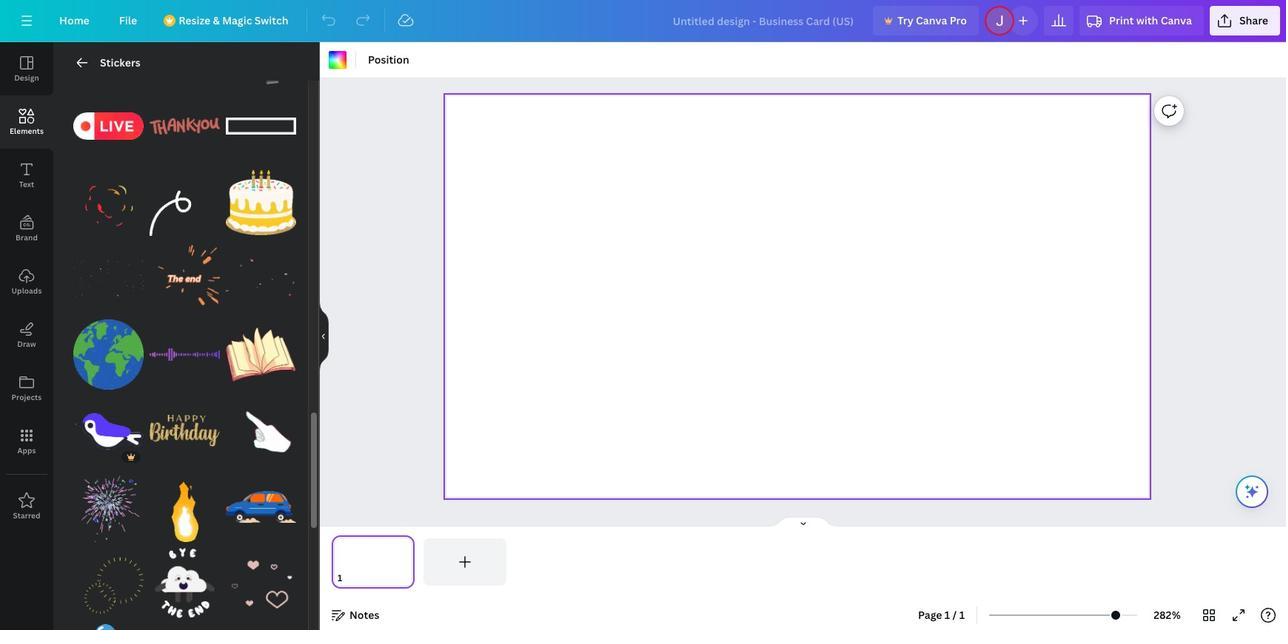 Task type: vqa. For each thing, say whether or not it's contained in the screenshot.
/
yes



Task type: describe. For each thing, give the bounding box(es) containing it.
notes button
[[326, 604, 385, 628]]

main menu bar
[[0, 0, 1286, 42]]

file button
[[107, 6, 149, 36]]

home
[[59, 13, 89, 27]]

text button
[[0, 149, 53, 202]]

resize & magic switch button
[[155, 6, 300, 36]]

resize & magic switch
[[179, 13, 289, 27]]

share
[[1240, 13, 1269, 27]]

magic
[[222, 13, 252, 27]]

apps
[[17, 446, 36, 456]]

page
[[918, 609, 942, 623]]

stickers
[[100, 56, 141, 70]]

page 1 image
[[332, 539, 415, 586]]

text
[[19, 179, 34, 190]]

with
[[1136, 13, 1158, 27]]

brand
[[16, 233, 38, 243]]

file
[[119, 13, 137, 27]]

try
[[898, 13, 914, 27]]

position
[[368, 53, 409, 67]]

elements button
[[0, 96, 53, 149]]

switch
[[255, 13, 289, 27]]

hide pages image
[[768, 517, 839, 529]]

projects
[[12, 392, 42, 403]]

canva inside print with canva dropdown button
[[1161, 13, 1192, 27]]

page 1 / 1
[[918, 609, 965, 623]]

uploads
[[11, 286, 42, 296]]

starred
[[13, 511, 40, 521]]

&
[[213, 13, 220, 27]]

try canva pro button
[[873, 6, 979, 36]]



Task type: locate. For each thing, give the bounding box(es) containing it.
elements
[[10, 126, 44, 136]]

1 canva from the left
[[916, 13, 947, 27]]

2 canva from the left
[[1161, 13, 1192, 27]]

try canva pro
[[898, 13, 967, 27]]

print
[[1109, 13, 1134, 27]]

canva assistant image
[[1243, 484, 1261, 501]]

canva inside try canva pro button
[[916, 13, 947, 27]]

#ffffff image
[[329, 51, 347, 69]]

/
[[953, 609, 957, 623]]

canva
[[916, 13, 947, 27], [1161, 13, 1192, 27]]

1 left /
[[945, 609, 950, 623]]

Page title text field
[[349, 572, 355, 586]]

print with canva
[[1109, 13, 1192, 27]]

1 horizontal spatial 1
[[959, 609, 965, 623]]

design button
[[0, 42, 53, 96]]

0 horizontal spatial canva
[[916, 13, 947, 27]]

uploads button
[[0, 255, 53, 309]]

design
[[14, 73, 39, 83]]

brand button
[[0, 202, 53, 255]]

282%
[[1154, 609, 1181, 623]]

1 horizontal spatial canva
[[1161, 13, 1192, 27]]

pro
[[950, 13, 967, 27]]

starred button
[[0, 481, 53, 534]]

0 horizontal spatial 1
[[945, 609, 950, 623]]

1 1 from the left
[[945, 609, 950, 623]]

share button
[[1210, 6, 1280, 36]]

Design title text field
[[661, 6, 867, 36]]

projects button
[[0, 362, 53, 415]]

resize
[[179, 13, 210, 27]]

home link
[[47, 6, 101, 36]]

hide image
[[319, 301, 329, 372]]

side panel tab list
[[0, 42, 53, 534]]

notes
[[350, 609, 379, 623]]

1 right /
[[959, 609, 965, 623]]

group
[[73, 15, 144, 85], [150, 15, 220, 85], [226, 15, 296, 85], [226, 82, 296, 161], [73, 91, 144, 161], [150, 91, 220, 161], [73, 167, 144, 238], [150, 167, 220, 238], [226, 167, 296, 238], [73, 235, 144, 314], [150, 235, 220, 314], [226, 235, 296, 314], [73, 311, 144, 390], [150, 320, 220, 390], [226, 320, 296, 390], [73, 387, 144, 467], [150, 396, 220, 467], [226, 396, 296, 467], [73, 464, 144, 543], [150, 472, 220, 543], [226, 472, 296, 543], [73, 540, 144, 619], [150, 540, 220, 619], [226, 540, 296, 619], [199, 616, 217, 631], [73, 625, 144, 631]]

canva right the with
[[1161, 13, 1192, 27]]

position button
[[362, 48, 415, 72]]

2 1 from the left
[[959, 609, 965, 623]]

draw button
[[0, 309, 53, 362]]

print with canva button
[[1080, 6, 1204, 36]]

draw
[[17, 339, 36, 350]]

apps button
[[0, 415, 53, 469]]

canva right try
[[916, 13, 947, 27]]

1
[[945, 609, 950, 623], [959, 609, 965, 623]]

282% button
[[1143, 604, 1191, 628]]



